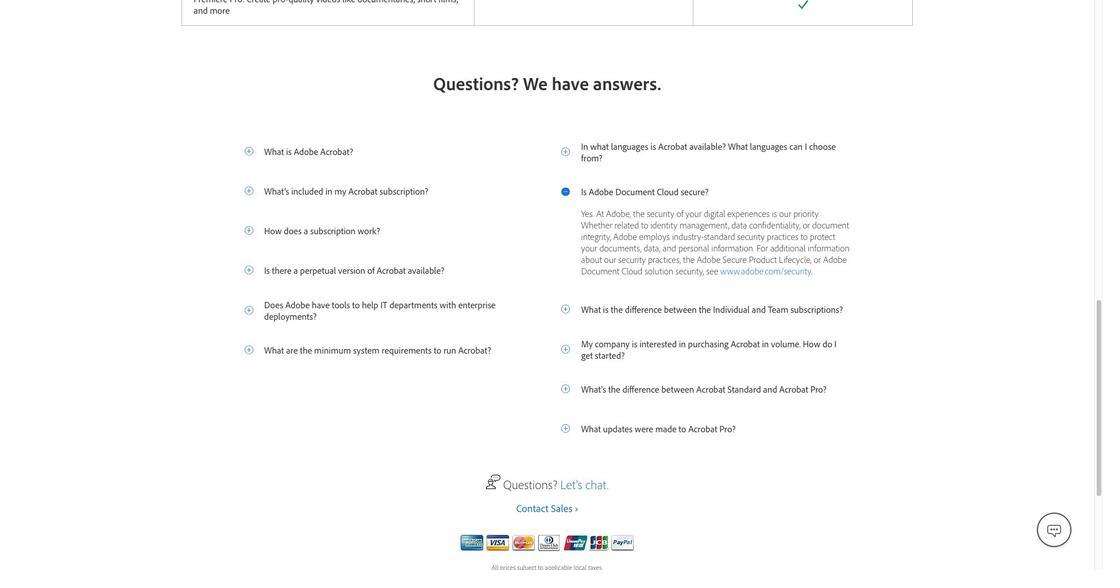 Task type: locate. For each thing, give the bounding box(es) containing it.
checkmark image
[[797, 0, 810, 11]]

chat image
[[486, 477, 501, 493]]



Task type: describe. For each thing, give the bounding box(es) containing it.
american express, visa, mastercard, diners club, union pay, jcb, paypal image
[[458, 534, 638, 553]]



Task type: vqa. For each thing, say whether or not it's contained in the screenshot.
Adobe Photoshop
no



